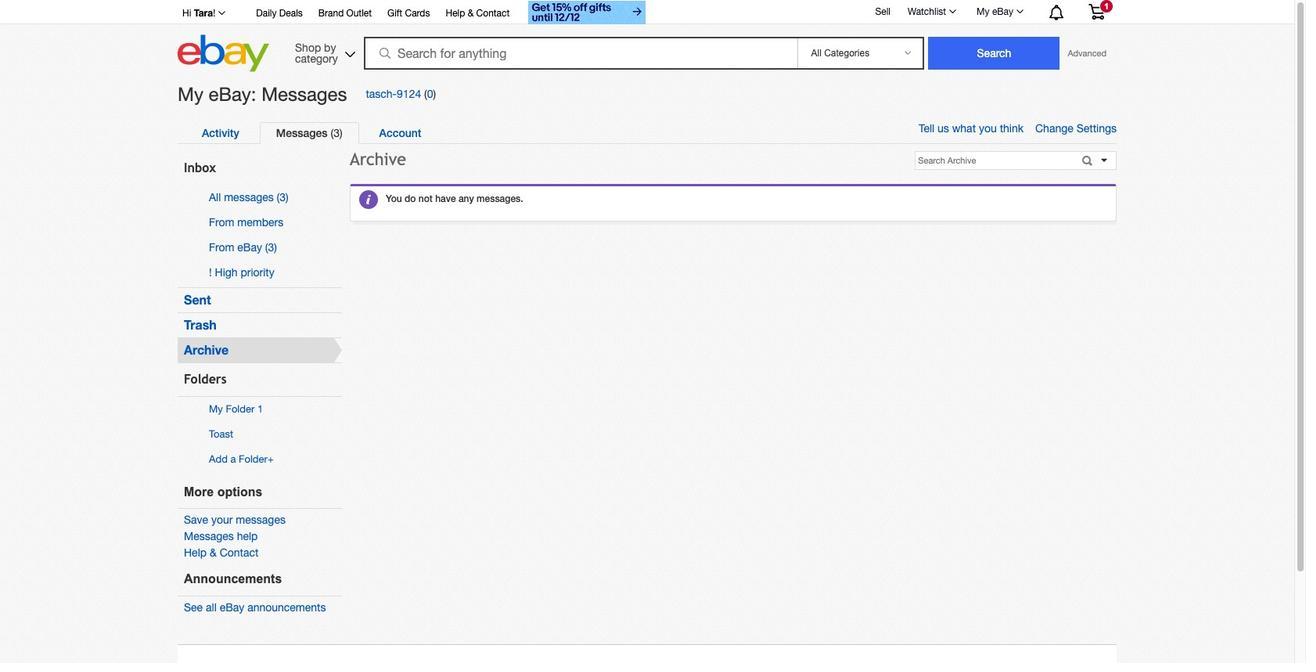 Task type: locate. For each thing, give the bounding box(es) containing it.
None submit
[[929, 37, 1061, 70]]

ebay for from
[[238, 241, 262, 254]]

& right "cards" on the top of the page
[[468, 8, 474, 19]]

1 vertical spatial contact
[[220, 547, 259, 559]]

0 vertical spatial contact
[[477, 8, 510, 19]]

trash link
[[184, 318, 217, 332]]

you
[[980, 122, 997, 135]]

search image
[[380, 48, 391, 59]]

0 vertical spatial (3)
[[331, 127, 343, 139]]

help inside "save your messages messages help help & contact"
[[184, 547, 207, 559]]

sell
[[876, 6, 891, 17]]

2 vertical spatial (3)
[[265, 241, 277, 254]]

help & contact link down messages help "link"
[[184, 547, 259, 559]]

0 horizontal spatial archive
[[184, 343, 229, 357]]

(3) up members
[[277, 191, 289, 204]]

help down messages help "link"
[[184, 547, 207, 559]]

0 vertical spatial 1
[[1105, 2, 1110, 11]]

1 vertical spatial from
[[209, 241, 234, 254]]

1 vertical spatial ebay
[[238, 241, 262, 254]]

more
[[184, 485, 214, 499]]

0 vertical spatial folder
[[226, 403, 255, 415]]

us
[[938, 122, 950, 135]]

change settings
[[1036, 122, 1117, 135]]

all messages (3) link
[[209, 191, 289, 204]]

1 horizontal spatial contact
[[477, 8, 510, 19]]

0 vertical spatial &
[[468, 8, 474, 19]]

0 vertical spatial ebay
[[993, 6, 1014, 17]]

0 horizontal spatial contact
[[220, 547, 259, 559]]

daily deals
[[256, 8, 303, 19]]

messages down save
[[184, 530, 234, 543]]

my folder 1 link
[[209, 403, 263, 415]]

toast
[[209, 428, 233, 440]]

from members
[[209, 216, 284, 229]]

0 horizontal spatial &
[[210, 547, 217, 559]]

1 horizontal spatial help
[[446, 8, 465, 19]]

(3) down members
[[265, 241, 277, 254]]

do
[[405, 192, 416, 204]]

ebay right the all
[[220, 601, 245, 614]]

watchlist
[[908, 6, 947, 17]]

1 vertical spatial 1
[[258, 403, 263, 415]]

ebay
[[993, 6, 1014, 17], [238, 241, 262, 254], [220, 601, 245, 614]]

from
[[209, 216, 234, 229], [209, 241, 234, 254]]

none submit inside "shop by category" banner
[[929, 37, 1061, 70]]

tab list
[[186, 122, 1101, 144]]

see all ebay announcements link
[[184, 601, 326, 614]]

all messages (3)
[[209, 191, 289, 204]]

1 horizontal spatial &
[[468, 8, 474, 19]]

messages
[[224, 191, 274, 204], [236, 514, 286, 527]]

0 horizontal spatial help
[[184, 547, 207, 559]]

1 horizontal spatial archive
[[350, 150, 406, 169]]

1 vertical spatial (3)
[[277, 191, 289, 204]]

0 horizontal spatial my
[[178, 83, 204, 105]]

shop by category banner
[[174, 0, 1117, 76]]

1 horizontal spatial !
[[213, 8, 216, 19]]

& down messages help "link"
[[210, 547, 217, 559]]

messages down my ebay: messages
[[276, 126, 328, 139]]

0 vertical spatial !
[[213, 8, 216, 19]]

&
[[468, 8, 474, 19], [210, 547, 217, 559]]

contact inside account navigation
[[477, 8, 510, 19]]

from for from ebay (3)
[[209, 241, 234, 254]]

0 horizontal spatial help & contact link
[[184, 547, 259, 559]]

tasch-9124 link
[[366, 88, 421, 101]]

archive down account
[[350, 150, 406, 169]]

1 vertical spatial &
[[210, 547, 217, 559]]

contact down help
[[220, 547, 259, 559]]

gift
[[388, 8, 403, 19]]

0 horizontal spatial !
[[209, 266, 212, 279]]

0 vertical spatial help & contact link
[[446, 5, 510, 23]]

ebay inside my ebay link
[[993, 6, 1014, 17]]

2 vertical spatial my
[[209, 403, 223, 415]]

from for from members
[[209, 216, 234, 229]]

1 horizontal spatial my
[[209, 403, 223, 415]]

folder right a
[[239, 454, 268, 465]]

from down all
[[209, 216, 234, 229]]

ebay down from members
[[238, 241, 262, 254]]

my left ebay:
[[178, 83, 204, 105]]

folders
[[184, 372, 227, 387]]

by
[[324, 41, 336, 54]]

archive
[[350, 150, 406, 169], [184, 343, 229, 357]]

(3) left account
[[331, 127, 343, 139]]

messages up help
[[236, 514, 286, 527]]

my
[[977, 6, 990, 17], [178, 83, 204, 105], [209, 403, 223, 415]]

inbox
[[184, 161, 216, 176]]

my for my ebay: messages
[[178, 83, 204, 105]]

1 horizontal spatial 1
[[1105, 2, 1110, 11]]

save your messages messages help help & contact
[[184, 514, 286, 559]]

contact
[[477, 8, 510, 19], [220, 547, 259, 559]]

! left high
[[209, 266, 212, 279]]

(3)
[[331, 127, 343, 139], [277, 191, 289, 204], [265, 241, 277, 254]]

1 from from the top
[[209, 216, 234, 229]]

messages up from members
[[224, 191, 274, 204]]

1 vertical spatial messages
[[236, 514, 286, 527]]

2 vertical spatial messages
[[184, 530, 234, 543]]

my up toast link
[[209, 403, 223, 415]]

account
[[379, 126, 422, 139]]

archive down the trash on the left of page
[[184, 343, 229, 357]]

toast link
[[209, 428, 233, 440]]

my right watchlist 'link'
[[977, 6, 990, 17]]

0 vertical spatial from
[[209, 216, 234, 229]]

ebay right watchlist 'link'
[[993, 6, 1014, 17]]

ebay for my
[[993, 6, 1014, 17]]

& inside "save your messages messages help help & contact"
[[210, 547, 217, 559]]

account link
[[363, 122, 438, 143]]

high
[[215, 266, 238, 279]]

all
[[206, 601, 217, 614]]

get an extra 15% off image
[[529, 1, 646, 24]]

1 vertical spatial my
[[178, 83, 204, 105]]

& inside account navigation
[[468, 8, 474, 19]]

(3) for all messages (3)
[[277, 191, 289, 204]]

activity link
[[186, 122, 256, 143]]

contact right "cards" on the top of the page
[[477, 8, 510, 19]]

help inside account navigation
[[446, 8, 465, 19]]

!
[[213, 8, 216, 19], [209, 266, 212, 279]]

gift cards
[[388, 8, 430, 19]]

help & contact link right "cards" on the top of the page
[[446, 5, 510, 23]]

messages down "category"
[[262, 83, 347, 105]]

folder
[[226, 403, 255, 415], [239, 454, 268, 465]]

0 vertical spatial my
[[977, 6, 990, 17]]

help & contact link
[[446, 5, 510, 23], [184, 547, 259, 559]]

footer
[[178, 644, 1117, 663]]

from members link
[[209, 216, 284, 229]]

my inside account navigation
[[977, 6, 990, 17]]

shop by category
[[295, 41, 338, 65]]

save
[[184, 514, 208, 527]]

2 from from the top
[[209, 241, 234, 254]]

0 vertical spatial messages
[[262, 83, 347, 105]]

! right hi
[[213, 8, 216, 19]]

tasch-
[[366, 88, 397, 101]]

1 vertical spatial help
[[184, 547, 207, 559]]

help right "cards" on the top of the page
[[446, 8, 465, 19]]

add a folder +
[[209, 454, 274, 465]]

shop
[[295, 41, 321, 54]]

members
[[238, 216, 284, 229]]

activity
[[202, 126, 239, 139]]

+
[[268, 454, 274, 465]]

brand
[[319, 8, 344, 19]]

0 vertical spatial help
[[446, 8, 465, 19]]

from up high
[[209, 241, 234, 254]]

trash
[[184, 318, 217, 332]]

folder up toast link
[[226, 403, 255, 415]]

2 horizontal spatial my
[[977, 6, 990, 17]]



Task type: vqa. For each thing, say whether or not it's contained in the screenshot.
the Security
no



Task type: describe. For each thing, give the bounding box(es) containing it.
tara
[[194, 7, 213, 19]]

have
[[436, 192, 456, 204]]

announcements
[[248, 601, 326, 614]]

1 vertical spatial !
[[209, 266, 212, 279]]

Search for anything text field
[[367, 38, 795, 68]]

(3) for from ebay (3)
[[265, 241, 277, 254]]

my for my folder 1
[[209, 403, 223, 415]]

contact inside "save your messages messages help help & contact"
[[220, 547, 259, 559]]

tell
[[919, 122, 935, 135]]

deals
[[279, 8, 303, 19]]

your
[[211, 514, 233, 527]]

daily
[[256, 8, 277, 19]]

add
[[209, 454, 228, 465]]

submit search request image
[[1082, 156, 1098, 169]]

! high priority
[[209, 266, 275, 279]]

messages help link
[[184, 530, 258, 543]]

help & contact
[[446, 8, 510, 19]]

Search Archive text field
[[916, 152, 1078, 169]]

1 horizontal spatial help & contact link
[[446, 5, 510, 23]]

advanced link
[[1061, 38, 1115, 69]]

1 vertical spatial archive
[[184, 343, 229, 357]]

category
[[295, 52, 338, 65]]

from ebay (3) link
[[209, 241, 277, 254]]

sent
[[184, 292, 211, 307]]

priority
[[241, 266, 275, 279]]

brand outlet
[[319, 8, 372, 19]]

see all ebay announcements
[[184, 601, 326, 614]]

cards
[[405, 8, 430, 19]]

)
[[433, 88, 436, 101]]

more options
[[184, 485, 263, 499]]

ebay:
[[209, 83, 256, 105]]

archive link
[[184, 343, 229, 357]]

9124
[[397, 88, 421, 101]]

0
[[427, 88, 433, 101]]

any
[[459, 192, 474, 204]]

from ebay (3)
[[209, 241, 277, 254]]

hi tara !
[[182, 7, 216, 19]]

change settings link
[[1036, 122, 1117, 135]]

1 vertical spatial messages
[[276, 126, 328, 139]]

think
[[1001, 122, 1024, 135]]

my folder 1
[[209, 403, 263, 415]]

announcements
[[184, 572, 282, 586]]

settings
[[1077, 122, 1117, 135]]

0 link
[[427, 88, 433, 101]]

my ebay
[[977, 6, 1014, 17]]

not
[[419, 192, 433, 204]]

0 horizontal spatial 1
[[258, 403, 263, 415]]

(3) inside messages (3)
[[331, 127, 343, 139]]

gift cards link
[[388, 5, 430, 23]]

brand outlet link
[[319, 5, 372, 23]]

0 vertical spatial messages
[[224, 191, 274, 204]]

2 vertical spatial ebay
[[220, 601, 245, 614]]

messages.
[[477, 192, 524, 204]]

tell us what you think link
[[919, 122, 1036, 135]]

sell link
[[869, 6, 898, 17]]

tell us what you think
[[919, 122, 1024, 135]]

1 vertical spatial help & contact link
[[184, 547, 259, 559]]

! high priority link
[[209, 266, 275, 279]]

tab list containing activity
[[186, 122, 1101, 144]]

watchlist link
[[900, 2, 964, 21]]

see
[[184, 601, 203, 614]]

my ebay: messages
[[178, 83, 347, 105]]

daily deals link
[[256, 5, 303, 23]]

my for my ebay
[[977, 6, 990, 17]]

1 vertical spatial folder
[[239, 454, 268, 465]]

options
[[217, 485, 263, 499]]

! inside hi tara !
[[213, 8, 216, 19]]

you
[[386, 192, 402, 204]]

1 inside account navigation
[[1105, 2, 1110, 11]]

my ebay link
[[969, 2, 1031, 21]]

account navigation
[[174, 0, 1117, 27]]

save your messages link
[[184, 514, 286, 527]]

shop by category button
[[288, 35, 359, 69]]

help
[[237, 530, 258, 543]]

sent link
[[184, 292, 211, 307]]

(
[[425, 88, 427, 101]]

0 vertical spatial archive
[[350, 150, 406, 169]]

messages (3)
[[276, 126, 343, 139]]

you do not have any messages.
[[386, 192, 524, 204]]

what
[[953, 122, 977, 135]]

outlet
[[347, 8, 372, 19]]

tasch-9124 ( 0 )
[[366, 88, 436, 101]]

hi
[[182, 8, 191, 19]]

all
[[209, 191, 221, 204]]

messages inside "save your messages messages help help & contact"
[[236, 514, 286, 527]]

messages inside "save your messages messages help help & contact"
[[184, 530, 234, 543]]

change
[[1036, 122, 1074, 135]]

advanced
[[1069, 49, 1107, 58]]



